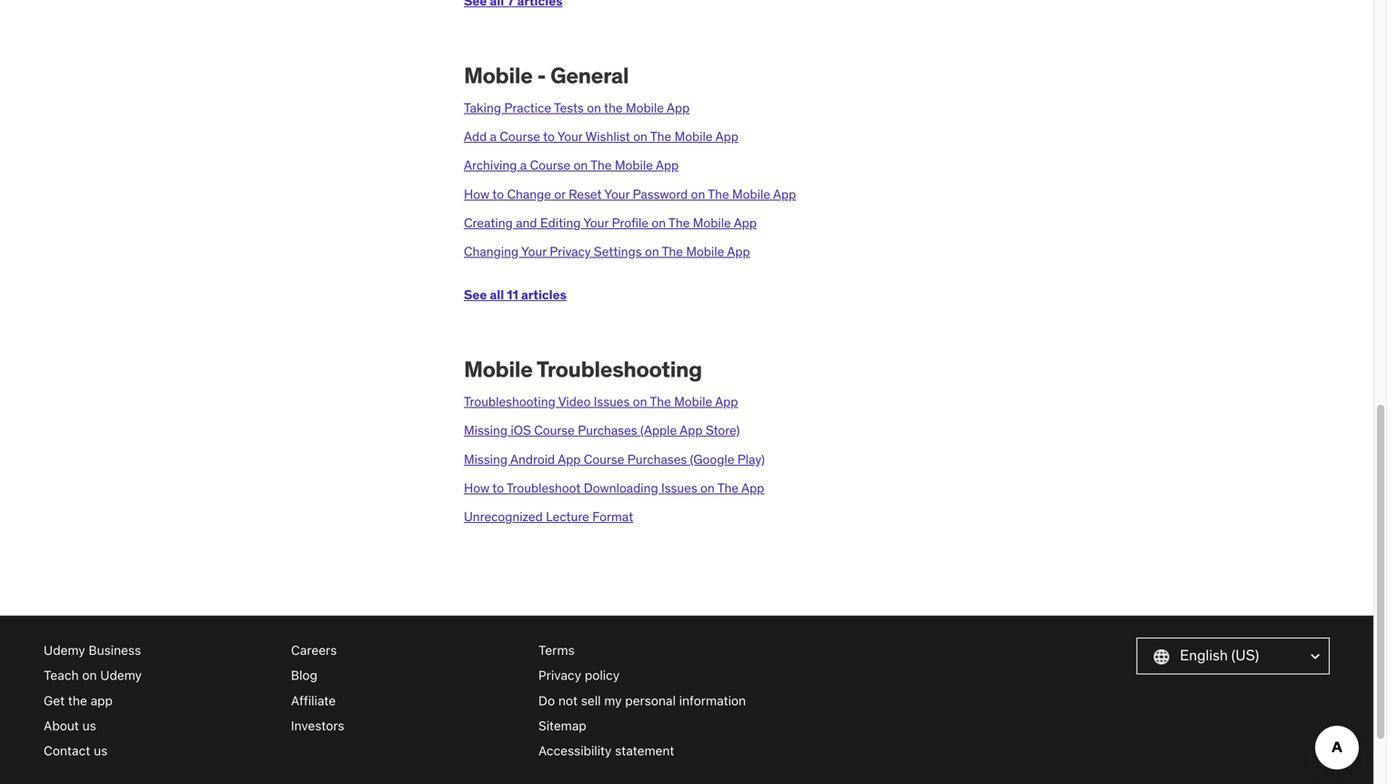 Task type: describe. For each thing, give the bounding box(es) containing it.
policy
[[585, 668, 620, 683]]

about
[[44, 718, 79, 733]]

terms link
[[539, 638, 771, 663]]

general
[[550, 62, 629, 89]]

1 vertical spatial udemy
[[100, 668, 142, 683]]

-
[[537, 62, 546, 89]]

how to troubleshoot downloading issues on the app
[[464, 480, 764, 496]]

on up (apple
[[633, 394, 647, 410]]

do not sell my personal information
[[539, 693, 746, 708]]

do
[[539, 693, 555, 708]]

taking
[[464, 100, 501, 116]]

0 vertical spatial to
[[543, 128, 555, 145]]

contact us
[[44, 743, 108, 758]]

add a course to your wishlist on the mobile app
[[464, 128, 738, 145]]

add
[[464, 128, 487, 145]]

archiving a course on the mobile app
[[464, 157, 679, 173]]

changing your privacy settings on the mobile app link
[[464, 243, 750, 260]]

investors link
[[291, 713, 524, 738]]

careers
[[291, 643, 337, 658]]

password
[[633, 186, 688, 202]]

careers link
[[291, 638, 524, 663]]

mobile troubleshooting link
[[464, 356, 702, 383]]

course for on
[[530, 157, 571, 173]]

archiving
[[464, 157, 517, 173]]

downloading
[[584, 480, 658, 496]]

creating
[[464, 215, 513, 231]]

sell
[[581, 693, 601, 708]]

settings
[[594, 243, 642, 260]]

creating and editing your profile on the mobile app
[[464, 215, 757, 231]]

sitemap link
[[539, 713, 771, 738]]

statement
[[615, 743, 674, 758]]

creating and editing your profile on the mobile app link
[[464, 215, 757, 231]]

all
[[490, 287, 504, 303]]

contact
[[44, 743, 90, 758]]

profile
[[612, 215, 649, 231]]

on right the profile
[[652, 215, 666, 231]]

teach on udemy
[[44, 668, 142, 683]]

on inside the teach on udemy link
[[82, 668, 97, 683]]

0 vertical spatial purchases
[[578, 422, 637, 439]]

how to change or reset your password on the mobile app link
[[464, 186, 796, 202]]

11
[[507, 287, 518, 303]]

1 vertical spatial privacy
[[539, 668, 581, 683]]

how to troubleshoot downloading issues on the app link
[[464, 480, 764, 496]]

about us
[[44, 718, 96, 733]]

blog link
[[291, 663, 524, 688]]

accessibility statement link
[[539, 738, 771, 763]]

and
[[516, 215, 537, 231]]

1 horizontal spatial issues
[[661, 480, 697, 496]]

on right password
[[691, 186, 705, 202]]

missing for missing ios course purchases (apple app store)
[[464, 422, 508, 439]]

english
[[1180, 646, 1228, 665]]

ios
[[511, 422, 531, 439]]

privacy policy
[[539, 668, 620, 683]]

your down tests
[[557, 128, 583, 145]]

missing android app course purchases (google play)
[[464, 451, 765, 467]]

or
[[554, 186, 566, 202]]

android
[[510, 451, 555, 467]]

editing
[[540, 215, 581, 231]]

0 horizontal spatial the
[[68, 693, 87, 708]]

english (us) link
[[1137, 638, 1330, 675]]

get
[[44, 693, 65, 708]]

1 vertical spatial troubleshooting
[[464, 394, 556, 410]]

missing ios course purchases (apple app store) link
[[464, 422, 740, 439]]

taking practice tests on the mobile app
[[464, 100, 690, 116]]

lecture
[[546, 509, 589, 525]]

accessibility
[[539, 743, 612, 758]]

information
[[679, 693, 746, 708]]

play)
[[738, 451, 765, 467]]

add a course to your wishlist on the mobile app link
[[464, 128, 738, 145]]

wishlist
[[585, 128, 630, 145]]

on up reset
[[574, 157, 588, 173]]

teach
[[44, 668, 79, 683]]

changing your privacy settings on the mobile app
[[464, 243, 750, 260]]

how to change or reset your password on the mobile app
[[464, 186, 796, 202]]

(apple
[[640, 422, 677, 439]]

see all 11 articles
[[464, 287, 567, 303]]

(google
[[690, 451, 734, 467]]

affiliate
[[291, 693, 336, 708]]

udemy business link
[[44, 638, 277, 663]]

your up "creating and editing your profile on the mobile app" link
[[604, 186, 630, 202]]

terms
[[539, 643, 575, 658]]

mobile troubleshooting
[[464, 356, 702, 383]]

how for mobile troubleshooting
[[464, 480, 490, 496]]

get the app link
[[44, 688, 277, 713]]

course for to
[[500, 128, 540, 145]]

0 vertical spatial privacy
[[550, 243, 591, 260]]



Task type: locate. For each thing, give the bounding box(es) containing it.
1 horizontal spatial the
[[604, 100, 623, 116]]

purchases down (apple
[[627, 451, 687, 467]]

the
[[650, 128, 672, 145], [591, 157, 612, 173], [708, 186, 729, 202], [669, 215, 690, 231], [662, 243, 683, 260], [650, 394, 671, 410], [717, 480, 739, 496]]

0 vertical spatial the
[[604, 100, 623, 116]]

udemy down business
[[100, 668, 142, 683]]

not
[[558, 693, 578, 708]]

udemy up teach
[[44, 643, 85, 658]]

1 how from the top
[[464, 186, 490, 202]]

see all 11 articles link
[[464, 286, 1155, 304]]

a
[[490, 128, 497, 145], [520, 157, 527, 173]]

course down the missing ios course purchases (apple app store) link
[[584, 451, 624, 467]]

1 vertical spatial purchases
[[627, 451, 687, 467]]

on right settings
[[645, 243, 659, 260]]

course up or
[[530, 157, 571, 173]]

2 how from the top
[[464, 480, 490, 496]]

archiving a course on the mobile app link
[[464, 157, 679, 173]]

taking practice tests on the mobile app link
[[464, 100, 690, 116]]

blog
[[291, 668, 317, 683]]

1 vertical spatial missing
[[464, 451, 508, 467]]

the right get
[[68, 693, 87, 708]]

tests
[[554, 100, 584, 116]]

udemy business
[[44, 643, 141, 658]]

unrecognized lecture format link
[[464, 509, 633, 525]]

0 vertical spatial troubleshooting
[[537, 356, 702, 383]]

personal
[[625, 693, 676, 708]]

0 horizontal spatial a
[[490, 128, 497, 145]]

0 vertical spatial issues
[[594, 394, 630, 410]]

0 vertical spatial how
[[464, 186, 490, 202]]

issues up the missing ios course purchases (apple app store) link
[[594, 394, 630, 410]]

course
[[500, 128, 540, 145], [530, 157, 571, 173], [534, 422, 575, 439], [584, 451, 624, 467]]

1 vertical spatial a
[[520, 157, 527, 173]]

changing
[[464, 243, 519, 260]]

get the app
[[44, 693, 113, 708]]

privacy down terms
[[539, 668, 581, 683]]

the up (apple
[[650, 394, 671, 410]]

us down the get the app
[[82, 718, 96, 733]]

purchases down troubleshooting video issues on the mobile app
[[578, 422, 637, 439]]

contact us link
[[44, 738, 277, 763]]

0 vertical spatial us
[[82, 718, 96, 733]]

to for -
[[492, 186, 504, 202]]

your down and
[[521, 243, 547, 260]]

store)
[[706, 422, 740, 439]]

course down practice
[[500, 128, 540, 145]]

the down password
[[669, 215, 690, 231]]

investors
[[291, 718, 344, 733]]

accessibility statement
[[539, 743, 674, 758]]

1 vertical spatial to
[[492, 186, 504, 202]]

the right settings
[[662, 243, 683, 260]]

a for archiving
[[520, 157, 527, 173]]

a for add
[[490, 128, 497, 145]]

teach on udemy link
[[44, 663, 277, 688]]

2 vertical spatial to
[[492, 480, 504, 496]]

issues
[[594, 394, 630, 410], [661, 480, 697, 496]]

issues down (google on the bottom
[[661, 480, 697, 496]]

about us link
[[44, 713, 277, 738]]

0 vertical spatial a
[[490, 128, 497, 145]]

how up creating
[[464, 186, 490, 202]]

to for troubleshooting
[[492, 480, 504, 496]]

to up unrecognized
[[492, 480, 504, 496]]

your
[[557, 128, 583, 145], [604, 186, 630, 202], [583, 215, 609, 231], [521, 243, 547, 260]]

mobile - general link
[[464, 62, 629, 89]]

video
[[558, 394, 591, 410]]

1 vertical spatial us
[[94, 743, 108, 758]]

us right contact at the bottom left of page
[[94, 743, 108, 758]]

unrecognized
[[464, 509, 543, 525]]

1 horizontal spatial a
[[520, 157, 527, 173]]

us for about us
[[82, 718, 96, 733]]

privacy policy link
[[539, 663, 771, 688]]

your down reset
[[583, 215, 609, 231]]

missing
[[464, 422, 508, 439], [464, 451, 508, 467]]

troubleshooting up ios
[[464, 394, 556, 410]]

missing ios course purchases (apple app store)
[[464, 422, 740, 439]]

see
[[464, 287, 487, 303]]

missing left ios
[[464, 422, 508, 439]]

mobile
[[464, 62, 533, 89], [626, 100, 664, 116], [675, 128, 713, 145], [615, 157, 653, 173], [732, 186, 770, 202], [693, 215, 731, 231], [686, 243, 724, 260], [464, 356, 533, 383], [674, 394, 712, 410]]

missing android app course purchases (google play) link
[[464, 451, 765, 467]]

the down (google on the bottom
[[717, 480, 739, 496]]

the
[[604, 100, 623, 116], [68, 693, 87, 708]]

the right password
[[708, 186, 729, 202]]

english (us)
[[1180, 646, 1259, 665]]

missing for missing android app course purchases (google play)
[[464, 451, 508, 467]]

on down (google on the bottom
[[700, 480, 715, 496]]

app
[[667, 100, 690, 116], [716, 128, 738, 145], [656, 157, 679, 173], [773, 186, 796, 202], [734, 215, 757, 231], [727, 243, 750, 260], [715, 394, 738, 410], [680, 422, 703, 439], [558, 451, 581, 467], [741, 480, 764, 496]]

how
[[464, 186, 490, 202], [464, 480, 490, 496]]

to down tests
[[543, 128, 555, 145]]

missing left android
[[464, 451, 508, 467]]

1 vertical spatial the
[[68, 693, 87, 708]]

troubleshooting video issues on the mobile app
[[464, 394, 738, 410]]

1 vertical spatial how
[[464, 480, 490, 496]]

privacy down editing
[[550, 243, 591, 260]]

a right add
[[490, 128, 497, 145]]

troubleshooting video issues on the mobile app link
[[464, 394, 738, 410]]

practice
[[504, 100, 551, 116]]

0 vertical spatial missing
[[464, 422, 508, 439]]

troubleshooting up troubleshooting video issues on the mobile app
[[537, 356, 702, 383]]

course for purchases
[[534, 422, 575, 439]]

udemy
[[44, 643, 85, 658], [100, 668, 142, 683]]

reset
[[569, 186, 602, 202]]

1 horizontal spatial udemy
[[100, 668, 142, 683]]

course right ios
[[534, 422, 575, 439]]

sitemap
[[539, 718, 587, 733]]

how up unrecognized
[[464, 480, 490, 496]]

the down add a course to your wishlist on the mobile app link
[[591, 157, 612, 173]]

to
[[543, 128, 555, 145], [492, 186, 504, 202], [492, 480, 504, 496]]

troubleshooting
[[537, 356, 702, 383], [464, 394, 556, 410]]

do not sell my personal information link
[[539, 688, 771, 713]]

my
[[604, 693, 622, 708]]

on right tests
[[587, 100, 601, 116]]

0 vertical spatial udemy
[[44, 643, 85, 658]]

0 horizontal spatial udemy
[[44, 643, 85, 658]]

1 missing from the top
[[464, 422, 508, 439]]

mobile - general
[[464, 62, 629, 89]]

affiliate link
[[291, 688, 524, 713]]

format
[[592, 509, 633, 525]]

us for contact us
[[94, 743, 108, 758]]

1 vertical spatial issues
[[661, 480, 697, 496]]

the right wishlist in the left of the page
[[650, 128, 672, 145]]

(us)
[[1232, 646, 1259, 665]]

a up change
[[520, 157, 527, 173]]

to down the archiving on the top
[[492, 186, 504, 202]]

how for mobile - general
[[464, 186, 490, 202]]

on
[[587, 100, 601, 116], [633, 128, 648, 145], [574, 157, 588, 173], [691, 186, 705, 202], [652, 215, 666, 231], [645, 243, 659, 260], [633, 394, 647, 410], [700, 480, 715, 496], [82, 668, 97, 683]]

0 horizontal spatial issues
[[594, 394, 630, 410]]

on right wishlist in the left of the page
[[633, 128, 648, 145]]

privacy
[[550, 243, 591, 260], [539, 668, 581, 683]]

the up wishlist in the left of the page
[[604, 100, 623, 116]]

business
[[89, 643, 141, 658]]

change
[[507, 186, 551, 202]]

app
[[91, 693, 113, 708]]

purchases
[[578, 422, 637, 439], [627, 451, 687, 467]]

2 missing from the top
[[464, 451, 508, 467]]

on down the udemy business
[[82, 668, 97, 683]]



Task type: vqa. For each thing, say whether or not it's contained in the screenshot.
BE
no



